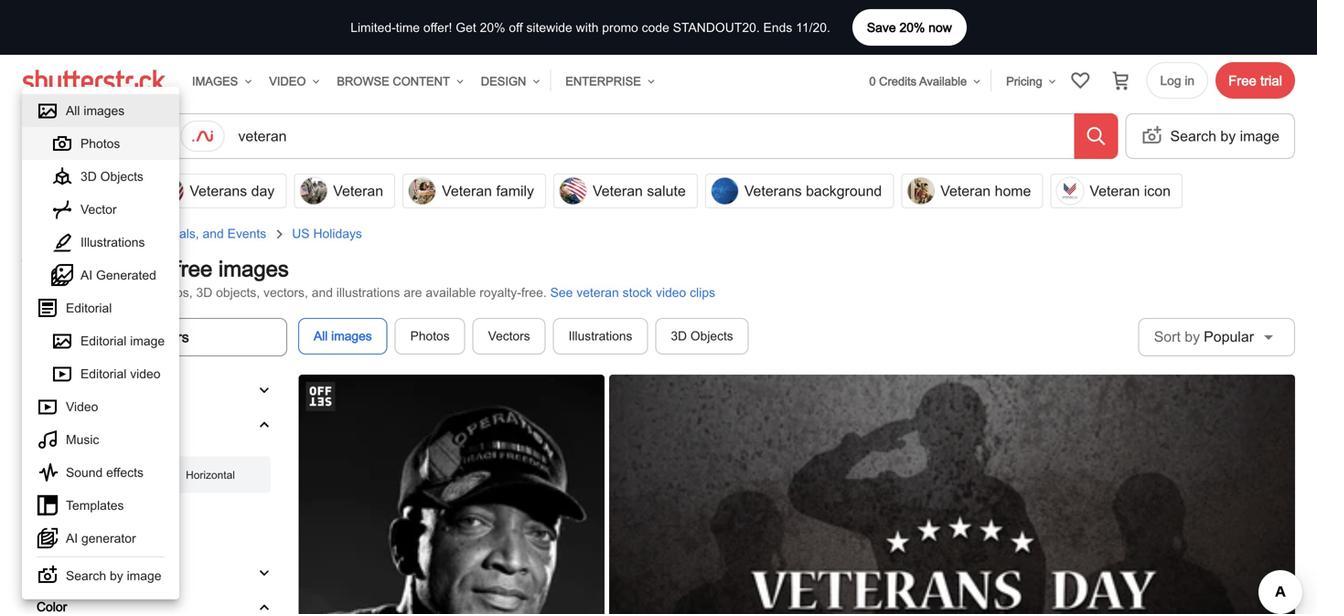Task type: vqa. For each thing, say whether or not it's contained in the screenshot.
the Video Contributor
no



Task type: describe. For each thing, give the bounding box(es) containing it.
ai for ai generator option
[[66, 531, 78, 546]]

veterans background button
[[705, 174, 894, 209]]

veteran icon link
[[1047, 174, 1186, 209]]

related searches:
[[22, 183, 139, 199]]

veteran button
[[294, 174, 395, 209]]

background
[[806, 183, 882, 199]]

veteran icon
[[1090, 183, 1171, 199]]

veteran family image
[[408, 177, 436, 205]]

off
[[509, 20, 523, 35]]

3d inside veteran royalty-free images 315,509 veteran stock photos, 3d objects, vectors, and illustrations are available royalty-free. see veteran stock video clips
[[196, 285, 213, 300]]

browse
[[337, 74, 390, 88]]

veterans day image
[[156, 177, 184, 205]]

limited-time offer! get 20% off sitewide with promo code standout20. ends 11/20.
[[351, 20, 831, 35]]

orientation
[[37, 417, 99, 432]]

all images for all images option
[[66, 103, 125, 118]]

free trial button
[[1216, 62, 1295, 99]]

ai for ai generated option
[[81, 268, 93, 283]]

offset by shutterstock image
[[306, 382, 335, 412]]

ai generated inside option
[[81, 268, 156, 283]]

veteran icon button
[[1051, 174, 1183, 209]]

color button
[[23, 590, 286, 615]]

video inside option
[[130, 367, 161, 381]]

filters
[[149, 329, 189, 346]]

editorial for editorial video
[[81, 367, 127, 381]]

asset silhouettes of soldiers saluting with veterans day honoring all who served inscription on rusty iron background. american holiday typography poster. banner, flyer, sticker, greeting card, postcard. image
[[609, 375, 1299, 615]]

pricing link
[[999, 63, 1059, 100]]

1 stock from the left
[[118, 285, 147, 300]]

all orientations button
[[22, 457, 143, 494]]

all inside "dropdown button"
[[66, 128, 82, 145]]

video inside video link
[[269, 74, 306, 88]]

1 veteran from the left
[[72, 285, 114, 300]]

code
[[642, 20, 670, 35]]

enterprise
[[566, 74, 641, 88]]

orientation button
[[23, 408, 286, 442]]

ai generated inside button
[[37, 565, 112, 580]]

filters button
[[22, 318, 287, 357]]

2 stock from the left
[[623, 285, 652, 300]]

ai inside ai generated button
[[37, 565, 49, 580]]

pricing
[[1006, 74, 1043, 88]]

images inside all images "dropdown button"
[[86, 128, 133, 145]]

photos inside option
[[81, 136, 120, 151]]

illustrations inside option
[[81, 235, 145, 250]]

veteran family
[[442, 183, 534, 199]]

editorial video
[[81, 367, 161, 381]]

sort by
[[1154, 328, 1200, 345]]

available
[[426, 285, 476, 300]]

veteran salute image
[[559, 177, 587, 205]]

standout20.
[[673, 20, 760, 35]]

editorial image
[[81, 334, 165, 349]]

festivals,
[[145, 226, 199, 241]]

offer!
[[423, 20, 452, 35]]

veterans day button
[[150, 174, 287, 209]]

now
[[929, 20, 952, 35]]

log in
[[1160, 73, 1195, 88]]

ai generated option
[[22, 259, 179, 292]]

image for search by image button
[[1240, 128, 1280, 145]]

by for 'search by image' option at the left of the page
[[110, 569, 123, 584]]

and inside veteran royalty-free images 315,509 veteran stock photos, 3d objects, vectors, and illustrations are available royalty-free. see veteran stock video clips
[[312, 285, 333, 300]]

veteran salute button
[[553, 174, 698, 209]]

templates
[[66, 499, 124, 513]]

images inside images link
[[192, 74, 238, 88]]

templates option
[[22, 489, 179, 522]]

see
[[550, 285, 573, 300]]

log
[[1160, 73, 1182, 88]]

vectors link
[[473, 318, 546, 355]]

1 horizontal spatial royalty-
[[480, 285, 521, 300]]

sound
[[66, 466, 103, 480]]

veteran for royalty-
[[22, 256, 97, 281]]

by for search by image button
[[1221, 128, 1236, 145]]

collections image
[[1070, 70, 1092, 91]]

free
[[175, 256, 212, 281]]

video link
[[262, 63, 322, 100]]

objects inside option
[[100, 169, 144, 184]]

sort
[[1154, 328, 1181, 345]]

11/20.
[[796, 20, 831, 35]]

generator
[[81, 531, 136, 546]]

offset images
[[37, 382, 115, 397]]

1 horizontal spatial illustrations
[[569, 329, 633, 344]]

image for 'search by image' option at the left of the page
[[127, 569, 161, 584]]

shutterstock image
[[22, 70, 170, 91]]

ai powered search image
[[192, 125, 214, 147]]

silhouettes of soldiers saluting with veterans day honoring all who served inscription on rusty iron background. american holiday typography poster. banner, flyer, sticker, greeting card, postcard. stock photo image
[[609, 375, 1299, 615]]

content
[[393, 74, 450, 88]]

are
[[404, 285, 422, 300]]

all up offset by shutterstock image
[[314, 329, 328, 344]]

color
[[37, 600, 67, 615]]

veteran royalty-free images 315,509 veteran stock photos, 3d objects, vectors, and illustrations are available royalty-free. see veteran stock video clips
[[22, 256, 715, 300]]

veteran home button
[[901, 174, 1043, 209]]

horizontal button
[[150, 457, 271, 494]]

0 credits available
[[869, 74, 967, 88]]

veteran image
[[299, 177, 328, 205]]

1 vertical spatial by
[[1185, 328, 1200, 345]]

us holidays link
[[292, 226, 362, 241]]

veterans day link
[[147, 174, 290, 209]]

clips
[[690, 285, 715, 300]]

veterans for veterans day
[[190, 183, 247, 199]]

free.
[[521, 285, 547, 300]]

veteran family link
[[399, 174, 550, 209]]

1 horizontal spatial 3d objects
[[671, 329, 733, 344]]

sound effects option
[[22, 456, 179, 489]]

all images for all images "dropdown button"
[[66, 128, 133, 145]]

editorial for editorial image
[[81, 334, 127, 349]]

photos option
[[22, 127, 179, 160]]

vectors
[[488, 329, 530, 344]]

1 horizontal spatial photos
[[410, 329, 450, 344]]

ai generator
[[66, 531, 136, 546]]

list box containing all images
[[22, 87, 179, 600]]

images inside all images link
[[331, 329, 372, 344]]

all orientations
[[47, 469, 118, 482]]

veteran salute
[[593, 183, 686, 199]]

all images link
[[298, 318, 388, 355]]

offset images button
[[23, 373, 286, 408]]

get
[[456, 20, 476, 35]]

ai generator option
[[22, 522, 179, 555]]

veterans background
[[744, 183, 882, 199]]

generated inside ai generated button
[[52, 565, 112, 580]]

horizontal
[[186, 469, 235, 482]]

315,509
[[22, 285, 68, 300]]

vector
[[81, 202, 117, 217]]

video inside 'video' option
[[66, 400, 98, 414]]



Task type: locate. For each thing, give the bounding box(es) containing it.
1 horizontal spatial search by image
[[1171, 128, 1280, 145]]

0 horizontal spatial 3d objects
[[81, 169, 144, 184]]

illustrations down vector option
[[81, 235, 145, 250]]

search by image for search by image button
[[1171, 128, 1280, 145]]

save 20% now link
[[852, 9, 967, 46]]

illustrations option
[[22, 226, 179, 259]]

veteran inside veteran royalty-free images 315,509 veteran stock photos, 3d objects, vectors, and illustrations are available royalty-free. see veteran stock video clips
[[22, 256, 97, 281]]

0 horizontal spatial images link
[[22, 226, 64, 241]]

1 vertical spatial image
[[130, 334, 165, 349]]

search by image button
[[1126, 114, 1295, 158]]

a veteran poses for a portrait. stock photo image
[[299, 375, 606, 615]]

search
[[1171, 128, 1217, 145], [66, 569, 106, 584]]

0 vertical spatial video
[[656, 285, 686, 300]]

offset
[[37, 382, 70, 397]]

illustrations
[[336, 285, 400, 300]]

family
[[496, 183, 534, 199]]

all images down all images option
[[66, 128, 133, 145]]

1 vertical spatial video
[[130, 367, 161, 381]]

in
[[1185, 73, 1195, 88]]

by
[[1221, 128, 1236, 145], [1185, 328, 1200, 345], [110, 569, 123, 584]]

0 vertical spatial photos
[[81, 136, 120, 151]]

day
[[251, 183, 275, 199]]

veteran left 'icon'
[[1090, 183, 1140, 199]]

ai generated button
[[23, 556, 286, 590]]

orientations
[[62, 469, 118, 482]]

asset a veteran poses for a portrait. image
[[299, 375, 606, 615]]

ai down the illustrations option
[[81, 268, 93, 283]]

credits
[[879, 74, 917, 88]]

2 vertical spatial image
[[127, 569, 161, 584]]

images down related
[[22, 226, 64, 241]]

browse content link
[[330, 63, 466, 100]]

0 horizontal spatial veteran
[[72, 285, 114, 300]]

1 vertical spatial ai generated
[[37, 565, 112, 580]]

2 20% from the left
[[480, 20, 505, 35]]

1 vertical spatial 3d objects
[[671, 329, 733, 344]]

by inside button
[[1221, 128, 1236, 145]]

2 veteran from the left
[[577, 285, 619, 300]]

editorial option
[[22, 292, 179, 325]]

illustrations
[[81, 235, 145, 250], [569, 329, 633, 344]]

image inside button
[[1240, 128, 1280, 145]]

images link up ai powered search image
[[185, 63, 254, 100]]

images down shutterstock 'image'
[[84, 103, 125, 118]]

2 horizontal spatial by
[[1221, 128, 1236, 145]]

0 vertical spatial ai
[[81, 268, 93, 283]]

20% left off
[[480, 20, 505, 35]]

all images button
[[22, 114, 177, 158]]

3d down see veteran stock video clips link
[[671, 329, 687, 344]]

veterans left day
[[190, 183, 247, 199]]

photos link
[[395, 318, 465, 355]]

all inside button
[[47, 469, 59, 482]]

0 vertical spatial and
[[203, 226, 224, 241]]

1 vertical spatial search
[[66, 569, 106, 584]]

all down shutterstock 'image'
[[66, 103, 80, 118]]

and left events
[[203, 226, 224, 241]]

images down illustrations
[[331, 329, 372, 344]]

0 credits available link
[[862, 63, 984, 100]]

search by image option
[[22, 560, 179, 593]]

editorial for editorial
[[66, 301, 112, 316]]

stock
[[118, 285, 147, 300], [623, 285, 652, 300]]

holidays
[[313, 226, 362, 241]]

home
[[995, 183, 1031, 199]]

1 horizontal spatial stock
[[623, 285, 652, 300]]

0 vertical spatial image
[[1240, 128, 1280, 145]]

3d objects down clips
[[671, 329, 733, 344]]

offset by shutterstock image
[[306, 382, 335, 412]]

1 horizontal spatial search
[[1171, 128, 1217, 145]]

veterans inside button
[[190, 183, 247, 199]]

0 vertical spatial search
[[1171, 128, 1217, 145]]

ai inside ai generated option
[[81, 268, 93, 283]]

0 horizontal spatial photos
[[81, 136, 120, 151]]

1 horizontal spatial ai
[[66, 531, 78, 546]]

music
[[66, 433, 99, 447]]

veteran home link
[[898, 174, 1047, 209]]

stock left 'photos,'
[[118, 285, 147, 300]]

veteran right veteran icon
[[333, 183, 383, 199]]

all inside option
[[66, 103, 80, 118]]

option
[[37, 557, 165, 558]]

1 vertical spatial images
[[22, 226, 64, 241]]

by inside option
[[110, 569, 123, 584]]

1 horizontal spatial veteran
[[577, 285, 619, 300]]

all down all images option
[[66, 128, 82, 145]]

0 vertical spatial search by image
[[1171, 128, 1280, 145]]

objects,
[[216, 285, 260, 300]]

events
[[227, 226, 266, 241]]

by right sort at right
[[1185, 328, 1200, 345]]

veteran right veteran salute image
[[593, 183, 643, 199]]

all left the sound
[[47, 469, 59, 482]]

3d inside option
[[81, 169, 97, 184]]

search down ai generator option
[[66, 569, 106, 584]]

20% left now
[[900, 20, 925, 35]]

1 vertical spatial search by image
[[66, 569, 161, 584]]

all images inside all images link
[[314, 329, 372, 344]]

1 veterans from the left
[[190, 183, 247, 199]]

veterans background image
[[711, 177, 739, 205]]

1 vertical spatial royalty-
[[480, 285, 521, 300]]

1 vertical spatial editorial
[[81, 334, 127, 349]]

3d objects option
[[22, 160, 179, 193]]

images up objects,
[[219, 256, 289, 281]]

sitewide
[[526, 20, 572, 35]]

1 horizontal spatial and
[[312, 285, 333, 300]]

with
[[576, 20, 599, 35]]

images inside veteran royalty-free images 315,509 veteran stock photos, 3d objects, vectors, and illustrations are available royalty-free. see veteran stock video clips
[[219, 256, 289, 281]]

design link
[[474, 63, 543, 100]]

0 horizontal spatial video
[[130, 367, 161, 381]]

0 horizontal spatial ai
[[37, 565, 49, 580]]

editorial up the offset images
[[81, 367, 127, 381]]

ai left generator
[[66, 531, 78, 546]]

all images down illustrations
[[314, 329, 372, 344]]

0 vertical spatial 3d objects
[[81, 169, 144, 184]]

veteran right the 'see'
[[577, 285, 619, 300]]

ai generated up "color"
[[37, 565, 112, 580]]

1 vertical spatial objects
[[691, 329, 733, 344]]

by down generator
[[110, 569, 123, 584]]

searches:
[[76, 183, 139, 199]]

holidays, festivals, and events link
[[89, 226, 266, 241]]

image up color button
[[127, 569, 161, 584]]

search down in
[[1171, 128, 1217, 145]]

salute
[[647, 183, 686, 199]]

free
[[1229, 73, 1257, 88]]

veteran icon image
[[1056, 177, 1084, 205]]

all images option
[[22, 94, 179, 127]]

2 vertical spatial ai
[[37, 565, 49, 580]]

icon
[[1144, 183, 1171, 199]]

vectors,
[[264, 285, 308, 300]]

3d up vector
[[81, 169, 97, 184]]

1 vertical spatial photos
[[410, 329, 450, 344]]

list box
[[22, 87, 179, 600]]

0 horizontal spatial illustrations
[[81, 235, 145, 250]]

editorial video option
[[22, 358, 179, 391]]

editorial down ai generated option
[[66, 301, 112, 316]]

veterans inside 'button'
[[744, 183, 802, 199]]

1 horizontal spatial objects
[[691, 329, 733, 344]]

0 vertical spatial by
[[1221, 128, 1236, 145]]

see veteran stock video clips link
[[550, 285, 715, 300]]

holidays,
[[89, 226, 142, 241]]

video left the browse
[[269, 74, 306, 88]]

0 vertical spatial images
[[192, 74, 238, 88]]

3d objects link
[[655, 318, 749, 355]]

image up "editorial video"
[[130, 334, 165, 349]]

search by image down generator
[[66, 569, 161, 584]]

images up ai powered search image
[[192, 74, 238, 88]]

1 horizontal spatial images link
[[185, 63, 254, 100]]

generated down the illustrations option
[[96, 268, 156, 283]]

search image
[[1085, 125, 1107, 147]]

1 vertical spatial illustrations
[[569, 329, 633, 344]]

veteran for icon
[[1090, 183, 1140, 199]]

search by image inside option
[[66, 569, 161, 584]]

illustrations link
[[553, 318, 648, 355]]

vector option
[[22, 193, 179, 226]]

search inside button
[[1171, 128, 1217, 145]]

objects down clips
[[691, 329, 733, 344]]

0 horizontal spatial by
[[110, 569, 123, 584]]

royalty- up 'photos,'
[[103, 256, 175, 281]]

0 horizontal spatial images
[[22, 226, 64, 241]]

us
[[292, 226, 310, 241]]

1 vertical spatial images link
[[22, 226, 64, 241]]

trial
[[1261, 73, 1283, 88]]

0 horizontal spatial 3d
[[81, 169, 97, 184]]

by down free
[[1221, 128, 1236, 145]]

0 vertical spatial 3d
[[81, 169, 97, 184]]

1 vertical spatial and
[[312, 285, 333, 300]]

search for 'search by image' option at the left of the page
[[66, 569, 106, 584]]

1 horizontal spatial video
[[656, 285, 686, 300]]

all images down shutterstock 'image'
[[66, 103, 125, 118]]

all images
[[66, 103, 125, 118], [66, 128, 133, 145], [314, 329, 372, 344]]

ai generated down the illustrations option
[[81, 268, 156, 283]]

0 vertical spatial editorial
[[66, 301, 112, 316]]

royalty- up "vectors"
[[480, 285, 521, 300]]

generated down ai generator option
[[52, 565, 112, 580]]

veteran up 315,509
[[22, 256, 97, 281]]

video down the offset images
[[66, 400, 98, 414]]

ai up "color"
[[37, 565, 49, 580]]

2 horizontal spatial 3d
[[671, 329, 687, 344]]

veterans for veterans background
[[744, 183, 802, 199]]

video option
[[22, 391, 179, 424]]

save 20% now
[[867, 20, 952, 35]]

search for search by image button
[[1171, 128, 1217, 145]]

related
[[22, 183, 72, 199]]

3d objects down photos option
[[81, 169, 144, 184]]

3d objects inside option
[[81, 169, 144, 184]]

sound effects
[[66, 466, 144, 480]]

veteran home
[[941, 183, 1031, 199]]

0 vertical spatial objects
[[100, 169, 144, 184]]

all images inside all images option
[[66, 103, 125, 118]]

veteran right veteran home image
[[941, 183, 991, 199]]

veteran right 315,509
[[72, 285, 114, 300]]

image down free trial
[[1240, 128, 1280, 145]]

veteran
[[72, 285, 114, 300], [577, 285, 619, 300]]

0 vertical spatial ai generated
[[81, 268, 156, 283]]

1 horizontal spatial veterans
[[744, 183, 802, 199]]

1 20% from the left
[[900, 20, 925, 35]]

limited-
[[351, 20, 396, 35]]

log in link
[[1147, 62, 1209, 99]]

2 vertical spatial 3d
[[671, 329, 687, 344]]

3d
[[81, 169, 97, 184], [196, 285, 213, 300], [671, 329, 687, 344]]

ai
[[81, 268, 93, 283], [66, 531, 78, 546], [37, 565, 49, 580]]

cart image
[[1110, 70, 1132, 91]]

search by image inside button
[[1171, 128, 1280, 145]]

ai inside ai generator option
[[66, 531, 78, 546]]

1 vertical spatial video
[[66, 400, 98, 414]]

images inside all images option
[[84, 103, 125, 118]]

veteran right veteran family image at the top of page
[[442, 183, 492, 199]]

time
[[396, 20, 420, 35]]

1 vertical spatial ai
[[66, 531, 78, 546]]

images inside offset images button
[[74, 382, 115, 397]]

promo
[[602, 20, 638, 35]]

0 horizontal spatial veterans
[[190, 183, 247, 199]]

2 vertical spatial by
[[110, 569, 123, 584]]

1 horizontal spatial by
[[1185, 328, 1200, 345]]

1 vertical spatial 3d
[[196, 285, 213, 300]]

veteran for salute
[[593, 183, 643, 199]]

all
[[66, 103, 80, 118], [66, 128, 82, 145], [314, 329, 328, 344], [47, 469, 59, 482]]

3d objects
[[81, 169, 144, 184], [671, 329, 733, 344]]

enterprise link
[[558, 63, 658, 100]]

2 vertical spatial editorial
[[81, 367, 127, 381]]

video inside veteran royalty-free images 315,509 veteran stock photos, 3d objects, vectors, and illustrations are available royalty-free. see veteran stock video clips
[[656, 285, 686, 300]]

0
[[869, 74, 876, 88]]

veterans right veterans background icon
[[744, 183, 802, 199]]

2 vertical spatial all images
[[314, 329, 372, 344]]

1 horizontal spatial video
[[269, 74, 306, 88]]

20%
[[900, 20, 925, 35], [480, 20, 505, 35]]

2 horizontal spatial ai
[[81, 268, 93, 283]]

editorial inside "option"
[[66, 301, 112, 316]]

3d down free
[[196, 285, 213, 300]]

images link down related
[[22, 226, 64, 241]]

generated inside ai generated option
[[96, 268, 156, 283]]

0 horizontal spatial royalty-
[[103, 256, 175, 281]]

0 horizontal spatial and
[[203, 226, 224, 241]]

0 vertical spatial all images
[[66, 103, 125, 118]]

photos down all images option
[[81, 136, 120, 151]]

veteran home image
[[907, 177, 935, 205]]

video down the filters button
[[130, 367, 161, 381]]

0 horizontal spatial video
[[66, 400, 98, 414]]

stock up illustrations link
[[623, 285, 652, 300]]

1 horizontal spatial images
[[192, 74, 238, 88]]

objects down photos option
[[100, 169, 144, 184]]

0 vertical spatial images link
[[185, 63, 254, 100]]

1 horizontal spatial 20%
[[900, 20, 925, 35]]

veteran salute link
[[550, 174, 701, 209]]

editorial image option
[[22, 325, 179, 358]]

1 horizontal spatial 3d
[[196, 285, 213, 300]]

editorial down editorial "option" in the left of the page
[[81, 334, 127, 349]]

0 horizontal spatial stock
[[118, 285, 147, 300]]

0 vertical spatial video
[[269, 74, 306, 88]]

2 veterans from the left
[[744, 183, 802, 199]]

veteran for family
[[442, 183, 492, 199]]

available
[[919, 74, 967, 88]]

0 horizontal spatial 20%
[[480, 20, 505, 35]]

photos down are
[[410, 329, 450, 344]]

and right "vectors," at left
[[312, 285, 333, 300]]

0 horizontal spatial search by image
[[66, 569, 161, 584]]

search inside option
[[66, 569, 106, 584]]

us holidays
[[292, 226, 362, 241]]

all images inside all images "dropdown button"
[[66, 128, 133, 145]]

0 vertical spatial illustrations
[[81, 235, 145, 250]]

video
[[269, 74, 306, 88], [66, 400, 98, 414]]

ends
[[763, 20, 793, 35]]

0 horizontal spatial objects
[[100, 169, 144, 184]]

1 vertical spatial generated
[[52, 565, 112, 580]]

0 vertical spatial generated
[[96, 268, 156, 283]]

1 vertical spatial all images
[[66, 128, 133, 145]]

images down "editorial video"
[[74, 382, 115, 397]]

effects
[[106, 466, 144, 480]]

holidays, festivals, and events
[[89, 226, 266, 241]]

illustrations down see veteran stock video clips link
[[569, 329, 633, 344]]

images down all images option
[[86, 128, 133, 145]]

veteran for home
[[941, 183, 991, 199]]

search by image for 'search by image' option at the left of the page
[[66, 569, 161, 584]]

search by image down free
[[1171, 128, 1280, 145]]

music option
[[22, 424, 179, 456]]

0 horizontal spatial search
[[66, 569, 106, 584]]

photos,
[[151, 285, 193, 300]]

video left clips
[[656, 285, 686, 300]]

0 vertical spatial royalty-
[[103, 256, 175, 281]]



